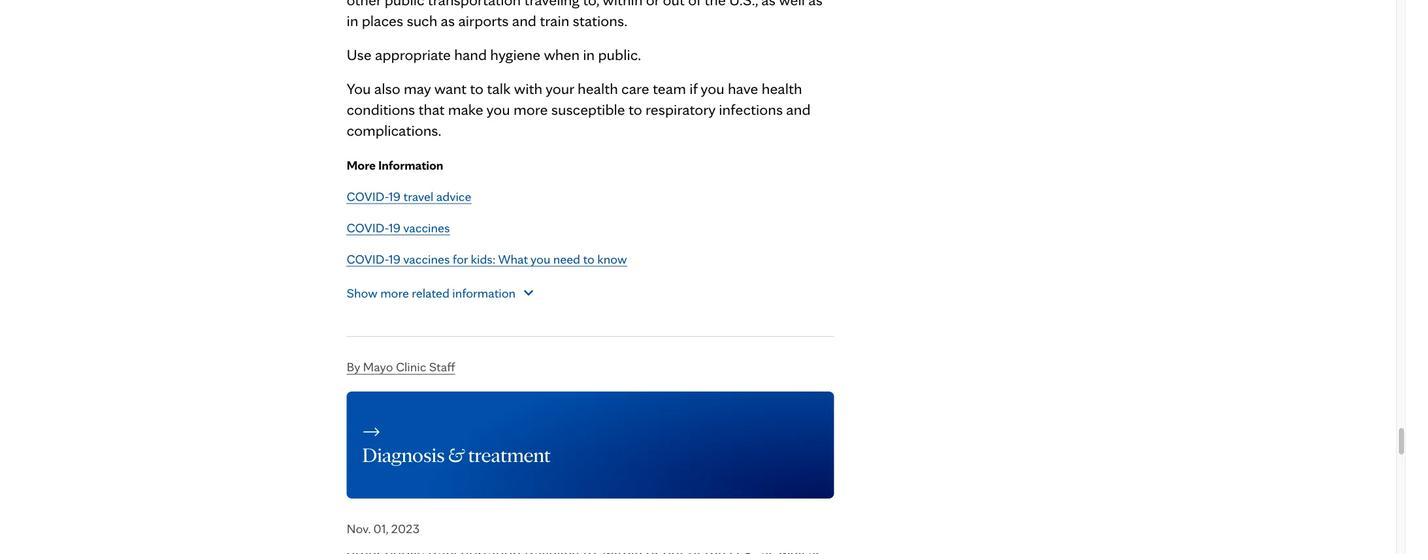 Task type: vqa. For each thing, say whether or not it's contained in the screenshot.
infected within the BEING NEAR AN INFECTED PERSON WHEN IN AN INDOOR SPACE WITH POOR AIRFLOW.
no



Task type: locate. For each thing, give the bounding box(es) containing it.
covid- for covid-19 vaccines for kids: what you need to know
[[347, 251, 389, 267]]

that
[[419, 100, 445, 119]]

more information
[[347, 157, 443, 173]]

2 vertical spatial you
[[531, 251, 551, 267]]

1 horizontal spatial to
[[583, 251, 595, 267]]

19
[[389, 188, 401, 204], [389, 220, 401, 236], [389, 251, 401, 267]]

2 19 from the top
[[389, 220, 401, 236]]

2 vaccines from the top
[[403, 251, 450, 267]]

have
[[728, 79, 758, 98]]

1 horizontal spatial you
[[531, 251, 551, 267]]

advice
[[436, 188, 471, 204]]

show more related information button
[[347, 284, 535, 303]]

0 horizontal spatial more
[[380, 286, 409, 301]]

covid-19 travel advice link
[[347, 188, 471, 204]]

make
[[448, 100, 483, 119]]

health
[[578, 79, 618, 98], [762, 79, 802, 98]]

3 covid- from the top
[[347, 251, 389, 267]]

your
[[546, 79, 574, 98]]

2023
[[391, 521, 420, 537]]

2 vertical spatial 19
[[389, 251, 401, 267]]

to left talk
[[470, 79, 484, 98]]

you down talk
[[487, 100, 510, 119]]

need
[[553, 251, 580, 267]]

0 vertical spatial to
[[470, 79, 484, 98]]

hand
[[454, 45, 487, 64]]

1 19 from the top
[[389, 188, 401, 204]]

1 vertical spatial covid-
[[347, 220, 389, 236]]

19 down the covid-19 travel advice
[[389, 220, 401, 236]]

covid- up the show
[[347, 251, 389, 267]]

hygiene
[[490, 45, 541, 64]]

1 covid- from the top
[[347, 188, 389, 204]]

1 vertical spatial more
[[380, 286, 409, 301]]

1 vertical spatial you
[[487, 100, 510, 119]]

2 horizontal spatial to
[[629, 100, 642, 119]]

covid- for covid-19 vaccines
[[347, 220, 389, 236]]

appropriate
[[375, 45, 451, 64]]

more right the show
[[380, 286, 409, 301]]

more
[[514, 100, 548, 119], [380, 286, 409, 301]]

more inside button
[[380, 286, 409, 301]]

nov. 01, 2023
[[347, 521, 420, 537]]

0 vertical spatial 19
[[389, 188, 401, 204]]

covid-19 vaccines
[[347, 220, 450, 236]]

use appropriate hand hygiene when in public.
[[347, 45, 641, 64]]

covid-
[[347, 188, 389, 204], [347, 220, 389, 236], [347, 251, 389, 267]]

talk
[[487, 79, 511, 98]]

1 vaccines from the top
[[403, 220, 450, 236]]

vaccines down travel
[[403, 220, 450, 236]]

vaccines left for
[[403, 251, 450, 267]]

0 vertical spatial covid-
[[347, 188, 389, 204]]

information
[[378, 157, 443, 173]]

you right if
[[701, 79, 725, 98]]

0 vertical spatial more
[[514, 100, 548, 119]]

0 horizontal spatial you
[[487, 100, 510, 119]]

you
[[701, 79, 725, 98], [487, 100, 510, 119], [531, 251, 551, 267]]

1 horizontal spatial health
[[762, 79, 802, 98]]

you
[[347, 79, 371, 98]]

health up and
[[762, 79, 802, 98]]

3 19 from the top
[[389, 251, 401, 267]]

to down care
[[629, 100, 642, 119]]

2 covid- from the top
[[347, 220, 389, 236]]

health up susceptible
[[578, 79, 618, 98]]

diagnosis & treatment
[[362, 442, 551, 467]]

2 horizontal spatial you
[[701, 79, 725, 98]]

19 for advice
[[389, 188, 401, 204]]

in
[[583, 45, 595, 64]]

1 horizontal spatial more
[[514, 100, 548, 119]]

0 vertical spatial vaccines
[[403, 220, 450, 236]]

covid- for covid-19 travel advice
[[347, 188, 389, 204]]

to right the need
[[583, 251, 595, 267]]

covid- down more
[[347, 188, 389, 204]]

when
[[544, 45, 580, 64]]

19 left travel
[[389, 188, 401, 204]]

for
[[453, 251, 468, 267]]

related
[[412, 286, 450, 301]]

more down with
[[514, 100, 548, 119]]

covid-19 vaccines for kids: what you need to know
[[347, 251, 627, 267]]

2 vertical spatial covid-
[[347, 251, 389, 267]]

vaccines
[[403, 220, 450, 236], [403, 251, 450, 267]]

information
[[452, 286, 516, 301]]

1 vertical spatial 19
[[389, 220, 401, 236]]

respiratory
[[646, 100, 716, 119]]

staff
[[429, 359, 455, 375]]

0 horizontal spatial health
[[578, 79, 618, 98]]

2 vertical spatial to
[[583, 251, 595, 267]]

you left the need
[[531, 251, 551, 267]]

2 health from the left
[[762, 79, 802, 98]]

covid- down the covid-19 travel advice
[[347, 220, 389, 236]]

1 vertical spatial vaccines
[[403, 251, 450, 267]]

public.
[[598, 45, 641, 64]]

vaccines for covid-19 vaccines for kids: what you need to know
[[403, 251, 450, 267]]

may
[[404, 79, 431, 98]]

to
[[470, 79, 484, 98], [629, 100, 642, 119], [583, 251, 595, 267]]

travel
[[404, 188, 434, 204]]

19 down covid-19 vaccines link
[[389, 251, 401, 267]]



Task type: describe. For each thing, give the bounding box(es) containing it.
treatment
[[468, 442, 551, 467]]

know
[[597, 251, 627, 267]]

19 for for
[[389, 251, 401, 267]]

covid-19 vaccines for kids: what you need to know link
[[347, 251, 627, 267]]

diagnosis
[[362, 442, 445, 467]]

what
[[498, 251, 528, 267]]

care
[[622, 79, 649, 98]]

by
[[347, 359, 360, 375]]

use
[[347, 45, 372, 64]]

show more related information
[[347, 286, 516, 301]]

with
[[514, 79, 542, 98]]

diagnosis & treatment link
[[347, 392, 834, 499]]

0 horizontal spatial to
[[470, 79, 484, 98]]

team
[[653, 79, 686, 98]]

conditions
[[347, 100, 415, 119]]

more
[[347, 157, 376, 173]]

covid-19 travel advice
[[347, 188, 471, 204]]

also
[[374, 79, 400, 98]]

by mayo clinic staff link
[[347, 359, 455, 375]]

covid-19 vaccines link
[[347, 220, 450, 236]]

0 vertical spatial you
[[701, 79, 725, 98]]

mayo
[[363, 359, 393, 375]]

by mayo clinic staff
[[347, 359, 455, 375]]

susceptible
[[551, 100, 625, 119]]

1 health from the left
[[578, 79, 618, 98]]

want
[[434, 79, 467, 98]]

complications.
[[347, 121, 442, 139]]

more inside you also may want to talk with your health care team if you have health conditions that make you more susceptible to respiratory infections and complications.
[[514, 100, 548, 119]]

vaccines for covid-19 vaccines
[[403, 220, 450, 236]]

you also may want to talk with your health care team if you have health conditions that make you more susceptible to respiratory infections and complications.
[[347, 79, 811, 139]]

&
[[448, 442, 465, 467]]

1 vertical spatial to
[[629, 100, 642, 119]]

kids:
[[471, 251, 496, 267]]

clinic
[[396, 359, 426, 375]]

if
[[690, 79, 698, 98]]

show
[[347, 286, 378, 301]]

nov.
[[347, 521, 371, 537]]

and
[[786, 100, 811, 119]]

infections
[[719, 100, 783, 119]]

01,
[[374, 521, 388, 537]]



